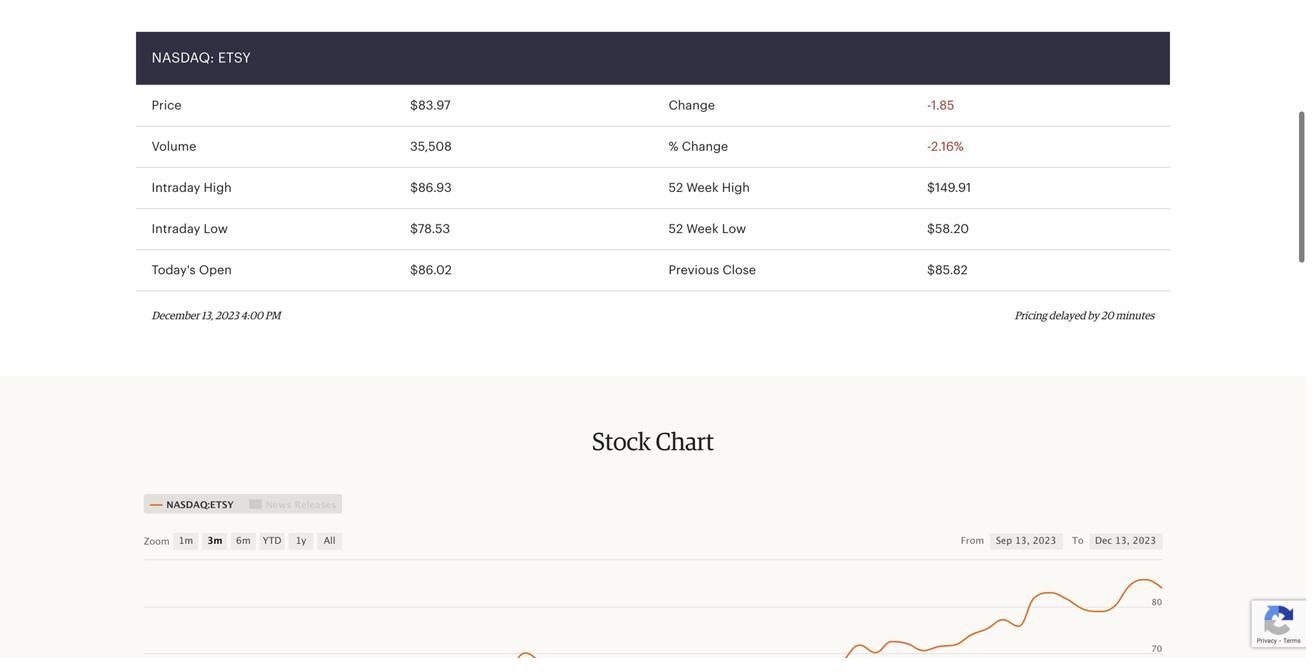 Task type: locate. For each thing, give the bounding box(es) containing it.
52
[[669, 182, 684, 194], [669, 223, 684, 236]]

- down -1.85
[[928, 141, 932, 153]]

52 week high
[[669, 182, 750, 194]]

previous
[[669, 265, 720, 277]]

149.91
[[936, 182, 972, 194]]

52 up previous
[[669, 223, 684, 236]]

low up close
[[722, 223, 747, 236]]

2 52 from the top
[[669, 223, 684, 236]]

1 52 from the top
[[669, 182, 684, 194]]

2 week from the top
[[687, 223, 719, 236]]

2 low from the left
[[722, 223, 747, 236]]

0 horizontal spatial low
[[204, 223, 228, 236]]

1 intraday from the top
[[152, 182, 200, 194]]

0 vertical spatial 52
[[669, 182, 684, 194]]

52 week low
[[669, 223, 747, 236]]

1 vertical spatial -
[[928, 141, 932, 153]]

nasdaq: etsy
[[152, 51, 251, 65]]

78.53
[[418, 223, 451, 236]]

2 intraday from the top
[[152, 223, 200, 236]]

86.02
[[418, 265, 452, 277]]

-2.16%
[[928, 141, 964, 153]]

1 vertical spatial 52
[[669, 223, 684, 236]]

week down 52 week high
[[687, 223, 719, 236]]

close
[[723, 265, 757, 277]]

0 vertical spatial -
[[928, 100, 932, 112]]

83.97
[[418, 100, 451, 112]]

december
[[152, 311, 199, 322]]

1 vertical spatial intraday
[[152, 223, 200, 236]]

minutes
[[1116, 311, 1155, 322]]

2 - from the top
[[928, 141, 932, 153]]

1 high from the left
[[204, 182, 232, 194]]

by
[[1088, 311, 1100, 322]]

52 down %
[[669, 182, 684, 194]]

week
[[687, 182, 719, 194], [687, 223, 719, 236]]

0 vertical spatial intraday
[[152, 182, 200, 194]]

intraday for intraday low
[[152, 223, 200, 236]]

52 for 52 week high
[[669, 182, 684, 194]]

1 - from the top
[[928, 100, 932, 112]]

high up 52 week low
[[722, 182, 750, 194]]

stock chart
[[592, 431, 715, 456]]

change right %
[[682, 141, 729, 153]]

week down % change
[[687, 182, 719, 194]]

high up intraday low
[[204, 182, 232, 194]]

intraday
[[152, 182, 200, 194], [152, 223, 200, 236]]

1 week from the top
[[687, 182, 719, 194]]

0 vertical spatial change
[[669, 100, 716, 112]]

week for low
[[687, 223, 719, 236]]

- up '-2.16%'
[[928, 100, 932, 112]]

volume
[[152, 141, 196, 153]]

1 vertical spatial week
[[687, 223, 719, 236]]

intraday for intraday high
[[152, 182, 200, 194]]

58.20
[[936, 223, 970, 236]]

-
[[928, 100, 932, 112], [928, 141, 932, 153]]

35,508
[[410, 141, 452, 153]]

1 horizontal spatial low
[[722, 223, 747, 236]]

change
[[669, 100, 716, 112], [682, 141, 729, 153]]

intraday up the today's
[[152, 223, 200, 236]]

high
[[204, 182, 232, 194], [722, 182, 750, 194]]

intraday down volume
[[152, 182, 200, 194]]

low up open
[[204, 223, 228, 236]]

nasdaq:
[[152, 51, 214, 65]]

0 horizontal spatial high
[[204, 182, 232, 194]]

low
[[204, 223, 228, 236], [722, 223, 747, 236]]

change up % change
[[669, 100, 716, 112]]

4:00
[[241, 311, 263, 322]]

0 vertical spatial week
[[687, 182, 719, 194]]

1 horizontal spatial high
[[722, 182, 750, 194]]

previous close
[[669, 265, 757, 277]]



Task type: describe. For each thing, give the bounding box(es) containing it.
intraday low
[[152, 223, 228, 236]]

85.82
[[936, 265, 968, 277]]

-1.85
[[928, 100, 955, 112]]

1 vertical spatial change
[[682, 141, 729, 153]]

price
[[152, 100, 182, 112]]

%
[[669, 141, 679, 153]]

1 low from the left
[[204, 223, 228, 236]]

pricing
[[1015, 311, 1048, 322]]

open
[[199, 265, 232, 277]]

chart
[[656, 431, 715, 456]]

intraday high
[[152, 182, 232, 194]]

stock
[[592, 431, 651, 456]]

week for high
[[687, 182, 719, 194]]

1.85
[[932, 100, 955, 112]]

today's
[[152, 265, 196, 277]]

pm
[[265, 311, 281, 322]]

2023
[[215, 311, 239, 322]]

52 for 52 week low
[[669, 223, 684, 236]]

- for 2.16%
[[928, 141, 932, 153]]

december 13, 2023 4:00 pm
[[152, 311, 281, 322]]

pricing delayed by 20 minutes
[[1015, 311, 1155, 322]]

- for 1.85
[[928, 100, 932, 112]]

13,
[[201, 311, 213, 322]]

2.16%
[[932, 141, 964, 153]]

% change
[[669, 141, 729, 153]]

86.93
[[418, 182, 452, 194]]

20
[[1102, 311, 1114, 322]]

delayed
[[1050, 311, 1086, 322]]

today's open
[[152, 265, 232, 277]]

etsy
[[218, 51, 251, 65]]

2 high from the left
[[722, 182, 750, 194]]



Task type: vqa. For each thing, say whether or not it's contained in the screenshot.
sellers to the right
no



